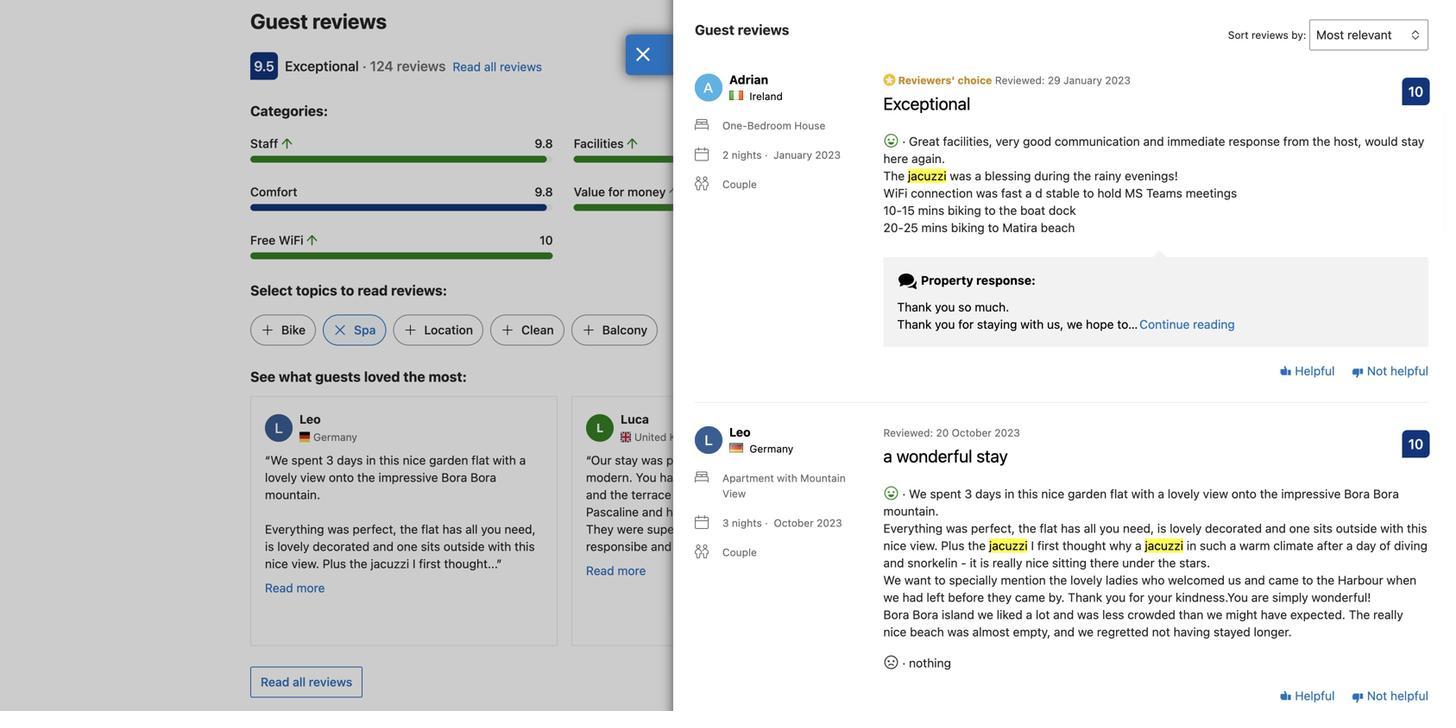 Task type: vqa. For each thing, say whether or not it's contained in the screenshot.
The within in such a warm climate after a day of diving and snorkelin -  it is really nice sitting there under the stars. We want to specially mention the lovely ladies who welcomed us and came to the Harbour when we had left before they came by. Thank you for your kindness.You are simply wonderful! Bora Bora island we liked a lot and was less crowded than we might have expected. The really nice beach was almost empty, and we regretted not having stayed longer.
yes



Task type: locate. For each thing, give the bounding box(es) containing it.
to left 'hold'
[[1083, 186, 1095, 200]]

view. inside "we spent 3 days in this nice garden flat with a lovely view onto the impressive bora bora mountain. everything was perfect, the flat has all you need, is lovely decorated and one sits outside with this nice view. plus the"
[[910, 539, 938, 553]]

and inside " we spent 3 days in this nice garden flat with a lovely view onto the impressive bora bora mountain. everything was perfect, the flat has all you need, is lovely decorated and one sits outside with this nice view. plus the jacuzzi i first thought...
[[373, 540, 394, 554]]

reading
[[1194, 317, 1236, 331]]

almost
[[973, 625, 1010, 639]]

1 vertical spatial came
[[1015, 591, 1046, 605]]

perfect, inside "we spent 3 days in this nice garden flat with a lovely view onto the impressive bora bora mountain. everything was perfect, the flat has all you need, is lovely decorated and one sits outside with this nice view. plus the"
[[971, 521, 1016, 536]]

was inside " our stay was perfect. the place is big,clean and modern. you have a nice view to the mountain and the terrace is amazing for breakfast. pascaline and her friend made our stay special. they were super flexible and always very responsibe and kind....
[[642, 453, 663, 468]]

0 horizontal spatial "
[[497, 557, 502, 571]]

1 vertical spatial not helpful
[[1364, 689, 1429, 704]]

of right use
[[1170, 505, 1181, 519]]

wifi up 10- at the top right
[[884, 186, 908, 200]]

anything.
[[1064, 471, 1116, 485]]

3 nights · october 2023
[[723, 517, 843, 529]]

the
[[884, 169, 905, 183], [714, 453, 735, 468], [1119, 471, 1140, 485], [1349, 608, 1371, 622]]

very down the help
[[1025, 488, 1049, 502]]

jacuzzi left thought...
[[371, 557, 409, 571]]

" we spent 3 days in this nice garden flat with a lovely view onto the impressive bora bora mountain. everything was perfect, the flat has all you need, is lovely decorated and one sits outside with this nice view. plus the jacuzzi i first thought...
[[265, 453, 536, 571]]

left
[[927, 591, 945, 605]]

2 vertical spatial have
[[1261, 608, 1288, 622]]

thought
[[1063, 539, 1107, 553]]

for down so
[[959, 317, 974, 331]]

the inside great facilities, very good communication and immediate response from the host, would stay here again. the
[[1313, 134, 1331, 148]]

facilities,
[[943, 134, 993, 148]]

exceptional for exceptional · 124 reviews
[[285, 58, 359, 74]]

immediate
[[1168, 134, 1226, 148]]

germany
[[313, 431, 357, 443], [750, 443, 794, 455]]

1 horizontal spatial impressive
[[1282, 487, 1341, 501]]

10 for exceptional
[[1409, 83, 1424, 100]]

1 horizontal spatial everything
[[884, 521, 943, 536]]

we left want
[[884, 573, 902, 587]]

0 horizontal spatial 3
[[326, 453, 334, 468]]

to inside " our stay was perfect. the place is big,clean and modern. you have a nice view to the mountain and the terrace is amazing for breakfast. pascaline and her friend made our stay special. they were super flexible and always very responsibe and kind....
[[754, 471, 766, 485]]

january down ireland at the right top of the page
[[774, 149, 813, 161]]

exceptional down reviewers' in the top of the page
[[884, 93, 971, 113]]

2 " from the left
[[586, 453, 591, 468]]

1 horizontal spatial her
[[1071, 453, 1089, 468]]

1 horizontal spatial amazing
[[994, 453, 1041, 468]]

1 vertical spatial read all reviews
[[261, 675, 352, 690]]

spent
[[292, 453, 323, 468], [930, 487, 962, 501]]

you up why
[[1100, 521, 1120, 536]]

a up under
[[1136, 539, 1142, 553]]

a left our
[[520, 453, 526, 468]]

0 horizontal spatial january
[[774, 149, 813, 161]]

accommodation
[[908, 488, 997, 502]]

bora
[[442, 471, 467, 485], [471, 471, 497, 485], [1345, 487, 1371, 501], [1374, 487, 1400, 501], [884, 608, 910, 622], [913, 608, 939, 622]]

3 right friend
[[723, 517, 729, 529]]

0 horizontal spatial first
[[419, 557, 441, 571]]

has up thought...
[[443, 522, 462, 537]]

you down great
[[1040, 522, 1060, 537]]

2 horizontal spatial more
[[939, 564, 968, 578]]

nice
[[403, 453, 426, 468], [699, 471, 723, 485], [1042, 487, 1065, 501], [884, 539, 907, 553], [1026, 556, 1049, 570], [265, 557, 288, 571], [884, 625, 907, 639]]

1 horizontal spatial one
[[1290, 521, 1311, 536]]

1 vertical spatial her
[[666, 505, 685, 519]]

exceptional
[[285, 58, 359, 74], [884, 93, 971, 113]]

9.8 left facilities
[[535, 136, 553, 151]]

january
[[1064, 74, 1103, 86], [774, 149, 813, 161]]

was a blessing during the rainy evenings! wifi connection was fast a d stable to hold ms teams meetings 10-15 mins biking to the boat dock 20-25 mins biking to matira beach
[[884, 169, 1238, 235]]

a down perfect.
[[690, 471, 696, 485]]

beach down 'dock'
[[1041, 220, 1075, 235]]

0 vertical spatial her
[[1071, 453, 1089, 468]]

" for " our stay was perfect. the place is big,clean and modern. you have a nice view to the mountain and the terrace is amazing for breakfast. pascaline and her friend made our stay special. they were super flexible and always very responsibe and kind....
[[586, 453, 591, 468]]

have left the free in the bottom right of the page
[[1091, 505, 1118, 519]]

jacuzzi down making on the right of page
[[1145, 539, 1184, 553]]

reviewed: 29 january 2023
[[996, 74, 1131, 86]]

1 horizontal spatial plus
[[941, 539, 965, 553]]

i inside " we spent 3 days in this nice garden flat with a lovely view onto the impressive bora bora mountain. everything was perfect, the flat has all you need, is lovely decorated and one sits outside with this nice view. plus the jacuzzi i first thought...
[[413, 557, 416, 571]]

guest reviews up adrian
[[695, 21, 790, 38]]

lovely
[[265, 471, 297, 485], [1168, 487, 1200, 501], [1170, 521, 1202, 536], [277, 540, 309, 554], [1071, 573, 1103, 587]]

9.5
[[254, 58, 274, 74]]

garden inside " we spent 3 days in this nice garden flat with a lovely view onto the impressive bora bora mountain. everything was perfect, the flat has all you need, is lovely decorated and one sits outside with this nice view. plus the jacuzzi i first thought...
[[429, 453, 468, 468]]

" for " we spent 3 days in this nice garden flat with a lovely view onto the impressive bora bora mountain. everything was perfect, the flat has all you need, is lovely decorated and one sits outside with this nice view. plus the jacuzzi i first thought...
[[265, 453, 271, 468]]

0 horizontal spatial guest
[[250, 9, 308, 33]]

leo inside list of reviews region
[[730, 425, 751, 439]]

1 horizontal spatial view
[[726, 471, 751, 485]]

before
[[948, 591, 985, 605]]

1 horizontal spatial "
[[711, 540, 716, 554]]

0 horizontal spatial leo
[[300, 412, 321, 427]]

· right "2"
[[765, 149, 768, 161]]

0 vertical spatial very
[[996, 134, 1020, 148]]

1 vertical spatial biking
[[951, 220, 985, 235]]

2 vertical spatial 10
[[1409, 436, 1424, 452]]

teams
[[1147, 186, 1183, 200]]

2 nights from the top
[[732, 517, 762, 529]]

1 not from the top
[[1368, 364, 1388, 378]]

the left place
[[714, 453, 735, 468]]

location up 15
[[898, 185, 946, 199]]

read all reviews inside "button"
[[261, 675, 352, 690]]

0 vertical spatial i
[[1031, 539, 1035, 553]]

everything inside "we spent 3 days in this nice garden flat with a lovely view onto the impressive bora bora mountain. everything was perfect, the flat has all you need, is lovely decorated and one sits outside with this nice view. plus the"
[[884, 521, 943, 536]]

read more button for " we spent 3 days in this nice garden flat with a lovely view onto the impressive bora bora mountain. everything was perfect, the flat has all you need, is lovely decorated and one sits outside with this nice view. plus the jacuzzi i first thought...
[[265, 580, 325, 597]]

bike
[[282, 323, 306, 337]]

2023 right new in the right bottom of the page
[[995, 427, 1021, 439]]

exceptional inside list of reviews region
[[884, 93, 971, 113]]

couple
[[723, 178, 757, 190], [723, 546, 757, 559]]

and inside great facilities, very good communication and immediate response from the host, would stay here again. the
[[1144, 134, 1165, 148]]

1 horizontal spatial days
[[976, 487, 1002, 501]]

0 vertical spatial of
[[1170, 505, 1181, 519]]

using
[[908, 505, 938, 519]]

0 vertical spatial spent
[[292, 453, 323, 468]]

2 vertical spatial we
[[884, 573, 902, 587]]

of right day
[[1380, 539, 1391, 553]]

view down germany image at the bottom of page
[[300, 471, 326, 485]]

1 scored 10 element from the top
[[1403, 78, 1430, 105]]

0 horizontal spatial one
[[397, 540, 418, 554]]

plus inside "we spent 3 days in this nice garden flat with a lovely view onto the impressive bora bora mountain. everything was perfect, the flat has all you need, is lovely decorated and one sits outside with this nice view. plus the"
[[941, 539, 965, 553]]

select
[[250, 282, 293, 299]]

spa
[[354, 323, 376, 337]]

0 vertical spatial 3
[[326, 453, 334, 468]]

1 nights from the top
[[732, 149, 762, 161]]

wifi right free
[[279, 233, 304, 247]]

0 vertical spatial helpful
[[1292, 364, 1335, 378]]

0 horizontal spatial germany
[[313, 431, 357, 443]]

outside inside " we spent 3 days in this nice garden flat with a lovely view onto the impressive bora bora mountain. everything was perfect, the flat has all you need, is lovely decorated and one sits outside with this nice view. plus the jacuzzi i first thought...
[[444, 540, 485, 554]]

island
[[942, 608, 975, 622]]

are
[[1252, 591, 1270, 605]]

us
[[1229, 573, 1242, 587]]

in such a warm climate after a day of diving and snorkelin -  it is really nice sitting there under the stars. we want to specially mention the lovely ladies who welcomed us and came to the harbour when we had left before they came by. thank you for your kindness.you are simply wonderful! bora bora island we liked a lot and was less crowded than we might have expected. the really nice beach was almost empty, and we regretted not having stayed longer.
[[884, 539, 1428, 639]]

reviews:
[[391, 282, 447, 299]]

view inside " we spent 3 days in this nice garden flat with a lovely view onto the impressive bora bora mountain. everything was perfect, the flat has all you need, is lovely decorated and one sits outside with this nice view. plus the jacuzzi i first thought...
[[300, 471, 326, 485]]

0 horizontal spatial october
[[774, 517, 814, 529]]

more
[[618, 564, 646, 578], [939, 564, 968, 578], [297, 581, 325, 595]]

1 horizontal spatial mountain.
[[884, 504, 939, 518]]

124
[[370, 58, 394, 74]]

pascaline up the "they"
[[586, 505, 639, 519]]

exceptional up categories:
[[285, 58, 359, 74]]

guest reviews element
[[250, 7, 1088, 35]]

1 horizontal spatial reviewed:
[[996, 74, 1045, 86]]

" for we spent 3 days in this nice garden flat with a lovely view onto the impressive bora bora mountain. everything was perfect, the flat has all you need, is lovely decorated and one sits outside with this nice view. plus the jacuzzi i first thought...
[[497, 557, 502, 571]]

1 vertical spatial of
[[1380, 539, 1391, 553]]

0 vertical spatial nights
[[732, 149, 762, 161]]

nights
[[732, 149, 762, 161], [732, 517, 762, 529]]

her up anything.
[[1071, 453, 1089, 468]]

having
[[1174, 625, 1211, 639]]

plus inside " we spent 3 days in this nice garden flat with a lovely view onto the impressive bora bora mountain. everything was perfect, the flat has all you need, is lovely decorated and one sits outside with this nice view. plus the jacuzzi i first thought...
[[323, 557, 346, 571]]

scored 9.5 element
[[250, 52, 278, 80]]

we up the free in the bottom right of the page
[[1108, 488, 1124, 502]]

mins
[[918, 203, 945, 217], [922, 220, 948, 235]]

to down place
[[754, 471, 766, 485]]

property
[[921, 273, 974, 287]]

garden down anything.
[[1068, 487, 1107, 501]]

· up using
[[899, 487, 909, 501]]

need, left the "they"
[[505, 522, 536, 537]]

1 not helpful from the top
[[1364, 364, 1429, 378]]

9.8 for comfort
[[535, 185, 553, 199]]

stable
[[1046, 186, 1080, 200]]

plus
[[941, 539, 965, 553], [323, 557, 346, 571]]

0 vertical spatial pascaline
[[913, 453, 966, 468]]

1 horizontal spatial sits
[[1314, 521, 1333, 536]]

1 horizontal spatial view.
[[910, 539, 938, 553]]

i
[[1031, 539, 1035, 553], [413, 557, 416, 571]]

· up here
[[899, 134, 909, 148]]

with
[[1021, 317, 1044, 331], [493, 453, 516, 468], [1044, 453, 1068, 468], [1038, 471, 1061, 485], [1132, 487, 1155, 501], [1381, 521, 1404, 536], [488, 540, 511, 554]]

for up why
[[1120, 522, 1135, 537]]

0 vertical spatial sits
[[1314, 521, 1333, 536]]

her inside " pascaline was amazing with her communication and willingness to help with anything. the accommodation was very good and we enjoyed using the hot tub. it was great to have free use of the bicycles too. thank you pascaline for making our first...
[[1071, 453, 1089, 468]]

read more for " pascaline was amazing with her communication and willingness to help with anything. the accommodation was very good and we enjoyed using the hot tub. it was great to have free use of the bicycles too. thank you pascaline for making our first...
[[908, 564, 968, 578]]

is inside "we spent 3 days in this nice garden flat with a lovely view onto the impressive bora bora mountain. everything was perfect, the flat has all you need, is lovely decorated and one sits outside with this nice view. plus the"
[[1158, 521, 1167, 536]]

very down special.
[[790, 522, 814, 537]]

good inside " pascaline was amazing with her communication and willingness to help with anything. the accommodation was very good and we enjoyed using the hot tub. it was great to have free use of the bicycles too. thank you pascaline for making our first...
[[1053, 488, 1081, 502]]

mins right the 25
[[922, 220, 948, 235]]

her inside " our stay was perfect. the place is big,clean and modern. you have a nice view to the mountain and the terrace is amazing for breakfast. pascaline and her friend made our stay special. they were super flexible and always very responsibe and kind....
[[666, 505, 685, 519]]

0 horizontal spatial our
[[758, 505, 776, 519]]

1 vertical spatial wifi
[[279, 233, 304, 247]]

to left matira
[[988, 220, 1000, 235]]

2 vertical spatial in
[[1187, 539, 1197, 553]]

"
[[265, 453, 271, 468], [586, 453, 591, 468], [908, 453, 913, 468]]

beach inside in such a warm climate after a day of diving and snorkelin -  it is really nice sitting there under the stars. we want to specially mention the lovely ladies who welcomed us and came to the harbour when we had left before they came by. thank you for your kindness.you are simply wonderful! bora bora island we liked a lot and was less crowded than we might have expected. the really nice beach was almost empty, and we regretted not having stayed longer.
[[910, 625, 945, 639]]

outside up thought...
[[444, 540, 485, 554]]

1 vertical spatial really
[[1374, 608, 1404, 622]]

a inside " we spent 3 days in this nice garden flat with a lovely view onto the impressive bora bora mountain. everything was perfect, the flat has all you need, is lovely decorated and one sits outside with this nice view. plus the jacuzzi i first thought...
[[520, 453, 526, 468]]

0 vertical spatial helpful
[[1391, 364, 1429, 378]]

all
[[484, 60, 497, 74], [1084, 521, 1097, 536], [466, 522, 478, 537], [293, 675, 306, 690]]

communication inside " pascaline was amazing with her communication and willingness to help with anything. the accommodation was very good and we enjoyed using the hot tub. it was great to have free use of the bicycles too. thank you pascaline for making our first...
[[1092, 453, 1178, 468]]

scored 10 element
[[1403, 78, 1430, 105], [1403, 430, 1430, 458]]

spent inside " we spent 3 days in this nice garden flat with a lovely view onto the impressive bora bora mountain. everything was perfect, the flat has all you need, is lovely decorated and one sits outside with this nice view. plus the jacuzzi i first thought...
[[292, 453, 323, 468]]

0 horizontal spatial days
[[337, 453, 363, 468]]

0 vertical spatial scored 10 element
[[1403, 78, 1430, 105]]

reviewed: 20 october 2023
[[884, 427, 1021, 439]]

1 horizontal spatial pascaline
[[913, 453, 966, 468]]

0 horizontal spatial more
[[297, 581, 325, 595]]

for inside thank you so much. thank you for staying with us, we hope to… continue reading
[[959, 317, 974, 331]]

1 helpful from the top
[[1292, 364, 1335, 378]]

united kingdom image
[[621, 432, 631, 443]]

all inside "we spent 3 days in this nice garden flat with a lovely view onto the impressive bora bora mountain. everything was perfect, the flat has all you need, is lovely decorated and one sits outside with this nice view. plus the"
[[1084, 521, 1097, 536]]

in inside in such a warm climate after a day of diving and snorkelin -  it is really nice sitting there under the stars. we want to specially mention the lovely ladies who welcomed us and came to the harbour when we had left before they came by. thank you for your kindness.you are simply wonderful! bora bora island we liked a lot and was less crowded than we might have expected. the really nice beach was almost empty, and we regretted not having stayed longer.
[[1187, 539, 1197, 553]]

1 horizontal spatial location
[[898, 185, 946, 199]]

3 " from the left
[[908, 453, 913, 468]]

0 vertical spatial first
[[1038, 539, 1060, 553]]

0 horizontal spatial need,
[[505, 522, 536, 537]]

1 vertical spatial october
[[774, 517, 814, 529]]

beach up · nothing
[[910, 625, 945, 639]]

when
[[1387, 573, 1417, 587]]

you up the "less"
[[1106, 591, 1126, 605]]

1 horizontal spatial "
[[586, 453, 591, 468]]

0 vertical spatial really
[[993, 556, 1023, 570]]

has
[[1061, 521, 1081, 536], [443, 522, 462, 537]]

good inside great facilities, very good communication and immediate response from the host, would stay here again. the
[[1023, 134, 1052, 148]]

pascaline up jacuzzi i first thought why a jacuzzi
[[1064, 522, 1116, 537]]

you down property
[[935, 317, 955, 331]]

read all reviews
[[453, 60, 542, 74], [261, 675, 352, 690]]

1 vertical spatial garden
[[1068, 487, 1107, 501]]

0 horizontal spatial reviewed:
[[884, 427, 934, 439]]

germany up breakfast.
[[750, 443, 794, 455]]

" down reviewed: 20 october 2023
[[908, 453, 913, 468]]

0 vertical spatial have
[[660, 471, 686, 485]]

jacuzzi
[[908, 169, 947, 183], [990, 539, 1028, 553], [1145, 539, 1184, 553], [371, 557, 409, 571]]

1 horizontal spatial exceptional
[[884, 93, 971, 113]]

0 vertical spatial mountain.
[[265, 488, 320, 502]]

thank
[[898, 300, 932, 314], [898, 317, 932, 331], [1002, 522, 1037, 537], [1068, 591, 1103, 605]]

1 vertical spatial reviewed:
[[884, 427, 934, 439]]

kindness.you
[[1176, 591, 1249, 605]]

for inside " pascaline was amazing with her communication and willingness to help with anything. the accommodation was very good and we enjoyed using the hot tub. it was great to have free use of the bicycles too. thank you pascaline for making our first...
[[1120, 522, 1135, 537]]

stay down breakfast.
[[780, 505, 803, 519]]

not helpful for first the not helpful button from the top
[[1364, 364, 1429, 378]]

3 down guests at the bottom of the page
[[326, 453, 334, 468]]

guest up 9.5
[[250, 9, 308, 33]]

nights for adrian
[[732, 149, 762, 161]]

view down place
[[726, 471, 751, 485]]

0 horizontal spatial mountain.
[[265, 488, 320, 502]]

we up using
[[909, 487, 927, 501]]

very up blessing
[[996, 134, 1020, 148]]

1 vertical spatial spent
[[930, 487, 962, 501]]

1 vertical spatial days
[[976, 487, 1002, 501]]

couple down the always
[[723, 546, 757, 559]]

days up the tub.
[[976, 487, 1002, 501]]

leo up place
[[730, 425, 751, 439]]

we inside "we spent 3 days in this nice garden flat with a lovely view onto the impressive bora bora mountain. everything was perfect, the flat has all you need, is lovely decorated and one sits outside with this nice view. plus the"
[[909, 487, 927, 501]]

read
[[453, 60, 481, 74], [586, 564, 615, 578], [908, 564, 936, 578], [265, 581, 293, 595], [261, 675, 290, 690]]

nights for leo
[[732, 517, 762, 529]]

you left so
[[935, 300, 955, 314]]

germany image
[[300, 432, 310, 443]]

in up it
[[1005, 487, 1015, 501]]

leo up germany image at the bottom of page
[[300, 412, 321, 427]]

days down the see what guests loved the most:
[[337, 453, 363, 468]]

0 vertical spatial october
[[952, 427, 992, 439]]

not
[[1368, 364, 1388, 378], [1368, 689, 1388, 704]]

read more button for " our stay was perfect. the place is big,clean and modern. you have a nice view to the mountain and the terrace is amazing for breakfast. pascaline and her friend made our stay special. they were super flexible and always very responsibe and kind....
[[586, 563, 646, 580]]

mountain. down accommodation
[[884, 504, 939, 518]]

united
[[635, 431, 667, 443]]

comfort 9.8 meter
[[250, 204, 553, 211]]

1 vertical spatial in
[[1005, 487, 1015, 501]]

0 horizontal spatial read more
[[265, 581, 325, 595]]

really down when
[[1374, 608, 1404, 622]]

review categories element
[[250, 101, 328, 121]]

0 vertical spatial helpful button
[[1280, 363, 1335, 380]]

stay right would
[[1402, 134, 1425, 148]]

for
[[609, 185, 625, 199], [959, 317, 974, 331], [737, 488, 753, 502], [1120, 522, 1135, 537], [1130, 591, 1145, 605]]

" for pascaline was amazing with her communication and willingness to help with anything. the accommodation was very good and we enjoyed using the hot tub. it was great to have free use of the bicycles too. thank you pascaline for making our first...
[[960, 540, 965, 554]]

stay
[[1402, 134, 1425, 148], [977, 446, 1008, 466], [615, 453, 638, 468], [780, 505, 803, 519]]

read for " pascaline was amazing with her communication and willingness to help with anything. the accommodation was very good and we enjoyed using the hot tub. it was great to have free use of the bicycles too. thank you pascaline for making our first...
[[908, 564, 936, 578]]

thought...
[[444, 557, 497, 571]]

2 couple from the top
[[723, 546, 757, 559]]

leo inside this is a carousel with rotating slides. it displays featured reviews of the property. use next and previous buttons to navigate. region
[[300, 412, 321, 427]]

has inside " we spent 3 days in this nice garden flat with a lovely view onto the impressive bora bora mountain. everything was perfect, the flat has all you need, is lovely decorated and one sits outside with this nice view. plus the jacuzzi i first thought...
[[443, 522, 462, 537]]

1 vertical spatial sits
[[421, 540, 440, 554]]

0 horizontal spatial read more button
[[265, 580, 325, 597]]

we down what at the bottom of page
[[271, 453, 288, 468]]

· right made
[[765, 517, 768, 529]]

willingness
[[932, 471, 993, 485]]

germany inside this is a carousel with rotating slides. it displays featured reviews of the property. use next and previous buttons to navigate. region
[[313, 431, 357, 443]]

flat
[[472, 453, 490, 468], [1111, 487, 1129, 501], [1040, 521, 1058, 536], [421, 522, 439, 537]]

guest reviews up rated exceptional element
[[250, 9, 387, 33]]

garden down most:
[[429, 453, 468, 468]]

9.8
[[535, 136, 553, 151], [1182, 136, 1200, 151], [535, 185, 553, 199]]

onto inside "we spent 3 days in this nice garden flat with a lovely view onto the impressive bora bora mountain. everything was perfect, the flat has all you need, is lovely decorated and one sits outside with this nice view. plus the"
[[1232, 487, 1257, 501]]

1 helpful button from the top
[[1280, 363, 1335, 380]]

2 not helpful from the top
[[1364, 689, 1429, 704]]

mountain. inside "we spent 3 days in this nice garden flat with a lovely view onto the impressive bora bora mountain. everything was perfect, the flat has all you need, is lovely decorated and one sits outside with this nice view. plus the"
[[884, 504, 939, 518]]

1 horizontal spatial leo
[[730, 425, 751, 439]]

help
[[1010, 471, 1034, 485]]

for right value
[[609, 185, 625, 199]]

pascaline down new zealand icon
[[913, 453, 966, 468]]

very inside " our stay was perfect. the place is big,clean and modern. you have a nice view to the mountain and the terrace is amazing for breakfast. pascaline and her friend made our stay special. they were super flexible and always very responsibe and kind....
[[790, 522, 814, 537]]

" inside " our stay was perfect. the place is big,clean and modern. you have a nice view to the mountain and the terrace is amazing for breakfast. pascaline and her friend made our stay special. they were super flexible and always very responsibe and kind....
[[586, 453, 591, 468]]

regretted
[[1097, 625, 1149, 639]]

view up such
[[1204, 487, 1229, 501]]

need,
[[1123, 521, 1155, 536], [505, 522, 536, 537]]

read more for " we spent 3 days in this nice garden flat with a lovely view onto the impressive bora bora mountain. everything was perfect, the flat has all you need, is lovely decorated and one sits outside with this nice view. plus the jacuzzi i first thought...
[[265, 581, 325, 595]]

read all reviews button
[[250, 667, 363, 698]]

9.8 left value
[[535, 185, 553, 199]]

evenings!
[[1125, 169, 1179, 183]]

germany inside list of reviews region
[[750, 443, 794, 455]]

leo
[[300, 412, 321, 427], [730, 425, 751, 439]]

pascaline inside " our stay was perfect. the place is big,clean and modern. you have a nice view to the mountain and the terrace is amazing for breakfast. pascaline and her friend made our stay special. they were super flexible and always very responsibe and kind....
[[586, 505, 639, 519]]

1 horizontal spatial garden
[[1068, 487, 1107, 501]]

1 couple from the top
[[723, 178, 757, 190]]

more for our
[[939, 564, 968, 578]]

free wifi 10 meter
[[250, 253, 553, 259]]

1 horizontal spatial very
[[996, 134, 1020, 148]]

very
[[996, 134, 1020, 148], [1025, 488, 1049, 502], [790, 522, 814, 537]]

1 horizontal spatial came
[[1269, 573, 1299, 587]]

jacuzzi inside " we spent 3 days in this nice garden flat with a lovely view onto the impressive bora bora mountain. everything was perfect, the flat has all you need, is lovely decorated and one sits outside with this nice view. plus the jacuzzi i first thought...
[[371, 557, 409, 571]]

in down "loved"
[[366, 453, 376, 468]]

" for " pascaline was amazing with her communication and willingness to help with anything. the accommodation was very good and we enjoyed using the hot tub. it was great to have free use of the bicycles too. thank you pascaline for making our first...
[[908, 453, 913, 468]]

1 vertical spatial first
[[419, 557, 441, 571]]

first inside " we spent 3 days in this nice garden flat with a lovely view onto the impressive bora bora mountain. everything was perfect, the flat has all you need, is lovely decorated and one sits outside with this nice view. plus the jacuzzi i first thought...
[[419, 557, 441, 571]]

· left nothing
[[903, 656, 906, 670]]

0 horizontal spatial of
[[1170, 505, 1181, 519]]

her up super at the left
[[666, 505, 685, 519]]

2 helpful button from the top
[[1280, 688, 1335, 705]]

communication up rainy
[[1055, 134, 1141, 148]]

0 vertical spatial decorated
[[1206, 521, 1263, 536]]

perfect, inside " we spent 3 days in this nice garden flat with a lovely view onto the impressive bora bora mountain. everything was perfect, the flat has all you need, is lovely decorated and one sits outside with this nice view. plus the jacuzzi i first thought...
[[353, 522, 397, 537]]

1 horizontal spatial our
[[908, 540, 926, 554]]

2 horizontal spatial in
[[1187, 539, 1197, 553]]

location up most:
[[424, 323, 473, 337]]

you inside " pascaline was amazing with her communication and willingness to help with anything. the accommodation was very good and we enjoyed using the hot tub. it was great to have free use of the bicycles too. thank you pascaline for making our first...
[[1040, 522, 1060, 537]]

1 horizontal spatial need,
[[1123, 521, 1155, 536]]

good up cleanliness 9.8 meter
[[1023, 134, 1052, 148]]

1 horizontal spatial first
[[1038, 539, 1060, 553]]

beach inside was a blessing during the rainy evenings! wifi connection was fast a d stable to hold ms teams meetings 10-15 mins biking to the boat dock 20-25 mins biking to matira beach
[[1041, 220, 1075, 235]]

amazing up the help
[[994, 453, 1041, 468]]

1 vertical spatial our
[[908, 540, 926, 554]]

jacuzzi down again.
[[908, 169, 947, 183]]

onto
[[329, 471, 354, 485], [1232, 487, 1257, 501]]

sits inside " we spent 3 days in this nice garden flat with a lovely view onto the impressive bora bora mountain. everything was perfect, the flat has all you need, is lovely decorated and one sits outside with this nice view. plus the jacuzzi i first thought...
[[421, 540, 440, 554]]

wonderful!
[[1312, 591, 1372, 605]]

1 not helpful button from the top
[[1352, 363, 1429, 380]]

want
[[905, 573, 932, 587]]

·
[[363, 58, 367, 74], [899, 134, 909, 148], [765, 149, 768, 161], [899, 487, 909, 501], [765, 517, 768, 529], [903, 656, 906, 670]]

list of reviews region
[[685, 50, 1440, 712]]

couple up "value for money 9.4" meter
[[723, 178, 757, 190]]

communication inside great facilities, very good communication and immediate response from the host, would stay here again. the
[[1055, 134, 1141, 148]]

we inside " pascaline was amazing with her communication and willingness to help with anything. the accommodation was very good and we enjoyed using the hot tub. it was great to have free use of the bicycles too. thank you pascaline for making our first...
[[1108, 488, 1124, 502]]

read more for " our stay was perfect. the place is big,clean and modern. you have a nice view to the mountain and the terrace is amazing for breakfast. pascaline and her friend made our stay special. they were super flexible and always very responsibe and kind....
[[586, 564, 646, 578]]

2 horizontal spatial "
[[960, 540, 965, 554]]

exceptional for exceptional
[[884, 93, 971, 113]]

free
[[1121, 505, 1143, 519]]

really up mention
[[993, 556, 1023, 570]]

2 horizontal spatial 3
[[965, 487, 973, 501]]

the inside " pascaline was amazing with her communication and willingness to help with anything. the accommodation was very good and we enjoyed using the hot tub. it was great to have free use of the bicycles too. thank you pascaline for making our first...
[[1119, 471, 1140, 485]]

after
[[1318, 539, 1344, 553]]

for inside in such a warm climate after a day of diving and snorkelin -  it is really nice sitting there under the stars. we want to specially mention the lovely ladies who welcomed us and came to the harbour when we had left before they came by. thank you for your kindness.you are simply wonderful! bora bora island we liked a lot and was less crowded than we might have expected. the really nice beach was almost empty, and we regretted not having stayed longer.
[[1130, 591, 1145, 605]]

9.8 for cleanliness
[[1182, 136, 1200, 151]]

the inside great facilities, very good communication and immediate response from the host, would stay here again. the
[[884, 169, 905, 183]]

2 scored 10 element from the top
[[1403, 430, 1430, 458]]

2023
[[1106, 74, 1131, 86], [816, 149, 841, 161], [995, 427, 1021, 439], [817, 517, 843, 529]]

view
[[300, 471, 326, 485], [726, 471, 751, 485], [1204, 487, 1229, 501]]

thank inside in such a warm climate after a day of diving and snorkelin -  it is really nice sitting there under the stars. we want to specially mention the lovely ladies who welcomed us and came to the harbour when we had left before they came by. thank you for your kindness.you are simply wonderful! bora bora island we liked a lot and was less crowded than we might have expected. the really nice beach was almost empty, and we regretted not having stayed longer.
[[1068, 591, 1103, 605]]

0 vertical spatial not
[[1368, 364, 1388, 378]]

empty,
[[1013, 625, 1051, 639]]

you inside " we spent 3 days in this nice garden flat with a lovely view onto the impressive bora bora mountain. everything was perfect, the flat has all you need, is lovely decorated and one sits outside with this nice view. plus the jacuzzi i first thought...
[[481, 522, 501, 537]]

1 " from the left
[[265, 453, 271, 468]]

amazing inside " our stay was perfect. the place is big,clean and modern. you have a nice view to the mountain and the terrace is amazing for breakfast. pascaline and her friend made our stay special. they were super flexible and always very responsibe and kind....
[[687, 488, 734, 502]]

our up the always
[[758, 505, 776, 519]]

with inside thank you so much. thank you for staying with us, we hope to… continue reading
[[1021, 317, 1044, 331]]

first left thought...
[[419, 557, 441, 571]]

view inside "we spent 3 days in this nice garden flat with a lovely view onto the impressive bora bora mountain. everything was perfect, the flat has all you need, is lovely decorated and one sits outside with this nice view. plus the"
[[1204, 487, 1229, 501]]

spent inside "we spent 3 days in this nice garden flat with a lovely view onto the impressive bora bora mountain. everything was perfect, the flat has all you need, is lovely decorated and one sits outside with this nice view. plus the"
[[930, 487, 962, 501]]

1 vertical spatial one
[[397, 540, 418, 554]]

days inside " we spent 3 days in this nice garden flat with a lovely view onto the impressive bora bora mountain. everything was perfect, the flat has all you need, is lovely decorated and one sits outside with this nice view. plus the jacuzzi i first thought...
[[337, 453, 363, 468]]

0 horizontal spatial spent
[[292, 453, 323, 468]]

rated exceptional element
[[285, 58, 359, 74]]

use
[[1146, 505, 1166, 519]]

mention
[[1001, 573, 1046, 587]]

1 vertical spatial nights
[[732, 517, 762, 529]]

mountain. inside " we spent 3 days in this nice garden flat with a lovely view onto the impressive bora bora mountain. everything was perfect, the flat has all you need, is lovely decorated and one sits outside with this nice view. plus the jacuzzi i first thought...
[[265, 488, 320, 502]]

0 horizontal spatial pascaline
[[586, 505, 639, 519]]



Task type: describe. For each thing, give the bounding box(es) containing it.
we left "regretted"
[[1078, 625, 1094, 639]]

blessing
[[985, 169, 1031, 183]]

decorated inside "we spent 3 days in this nice garden flat with a lovely view onto the impressive bora bora mountain. everything was perfect, the flat has all you need, is lovely decorated and one sits outside with this nice view. plus the"
[[1206, 521, 1263, 536]]

was inside "we spent 3 days in this nice garden flat with a lovely view onto the impressive bora bora mountain. everything was perfect, the flat has all you need, is lovely decorated and one sits outside with this nice view. plus the"
[[946, 521, 968, 536]]

stay down new zealand
[[977, 446, 1008, 466]]

1 horizontal spatial guest reviews
[[695, 21, 790, 38]]

continue
[[1140, 317, 1190, 331]]

0 vertical spatial came
[[1269, 573, 1299, 587]]

1 vertical spatial location
[[424, 323, 473, 337]]

enjoyed
[[1128, 488, 1171, 502]]

29
[[1048, 74, 1061, 86]]

need, inside "we spent 3 days in this nice garden flat with a lovely view onto the impressive bora bora mountain. everything was perfect, the flat has all you need, is lovely decorated and one sits outside with this nice view. plus the"
[[1123, 521, 1155, 536]]

we inside thank you so much. thank you for staying with us, we hope to… continue reading
[[1067, 317, 1083, 331]]

your
[[1148, 591, 1173, 605]]

days inside "we spent 3 days in this nice garden flat with a lovely view onto the impressive bora bora mountain. everything was perfect, the flat has all you need, is lovely decorated and one sits outside with this nice view. plus the"
[[976, 487, 1002, 501]]

0 horizontal spatial came
[[1015, 591, 1046, 605]]

0 horizontal spatial really
[[993, 556, 1023, 570]]

a left blessing
[[975, 169, 982, 183]]

great
[[1045, 505, 1074, 519]]

sits inside "we spent 3 days in this nice garden flat with a lovely view onto the impressive bora bora mountain. everything was perfect, the flat has all you need, is lovely decorated and one sits outside with this nice view. plus the"
[[1314, 521, 1333, 536]]

longer.
[[1254, 625, 1292, 639]]

one inside " we spent 3 days in this nice garden flat with a lovely view onto the impressive bora bora mountain. everything was perfect, the flat has all you need, is lovely decorated and one sits outside with this nice view. plus the jacuzzi i first thought...
[[397, 540, 418, 554]]

hold
[[1098, 186, 1122, 200]]

very inside " pascaline was amazing with her communication and willingness to help with anything. the accommodation was very good and we enjoyed using the hot tub. it was great to have free use of the bicycles too. thank you pascaline for making our first...
[[1025, 488, 1049, 502]]

a left wonderful
[[884, 446, 893, 466]]

to up left
[[935, 573, 946, 587]]

choice
[[958, 74, 993, 86]]

2 horizontal spatial pascaline
[[1064, 522, 1116, 537]]

would
[[1366, 134, 1399, 148]]

view. inside " we spent 3 days in this nice garden flat with a lovely view onto the impressive bora bora mountain. everything was perfect, the flat has all you need, is lovely decorated and one sits outside with this nice view. plus the jacuzzi i first thought...
[[292, 557, 319, 571]]

reviews inside "button"
[[309, 675, 352, 690]]

our inside " our stay was perfect. the place is big,clean and modern. you have a nice view to the mountain and the terrace is amazing for breakfast. pascaline and her friend made our stay special. they were super flexible and always very responsibe and kind....
[[758, 505, 776, 519]]

always
[[749, 522, 787, 537]]

amazing inside " pascaline was amazing with her communication and willingness to help with anything. the accommodation was very good and we enjoyed using the hot tub. it was great to have free use of the bicycles too. thank you pascaline for making our first...
[[994, 453, 1041, 468]]

free wifi
[[250, 233, 304, 247]]

fast
[[1002, 186, 1023, 200]]

value
[[574, 185, 605, 199]]

have inside " pascaline was amazing with her communication and willingness to help with anything. the accommodation was very good and we enjoyed using the hot tub. it was great to have free use of the bicycles too. thank you pascaline for making our first...
[[1091, 505, 1118, 519]]

read for " our stay was perfect. the place is big,clean and modern. you have a nice view to the mountain and the terrace is amazing for breakfast. pascaline and her friend made our stay special. they were super flexible and always very responsibe and kind....
[[586, 564, 615, 578]]

staff 9.8 meter
[[250, 156, 553, 163]]

wonderful
[[897, 446, 973, 466]]

need, inside " we spent 3 days in this nice garden flat with a lovely view onto the impressive bora bora mountain. everything was perfect, the flat has all you need, is lovely decorated and one sits outside with this nice view. plus the jacuzzi i first thought...
[[505, 522, 536, 537]]

one inside "we spent 3 days in this nice garden flat with a lovely view onto the impressive bora bora mountain. everything was perfect, the flat has all you need, is lovely decorated and one sits outside with this nice view. plus the"
[[1290, 521, 1311, 536]]

2023 down mountain
[[817, 517, 843, 529]]

1 vertical spatial mins
[[922, 220, 948, 235]]

our
[[591, 453, 612, 468]]

cleanliness 9.8 meter
[[898, 156, 1200, 163]]

" pascaline was amazing with her communication and willingness to help with anything. the accommodation was very good and we enjoyed using the hot tub. it was great to have free use of the bicycles too. thank you pascaline for making our first...
[[908, 453, 1181, 554]]

a left lot
[[1026, 608, 1033, 622]]

kingdom
[[670, 431, 713, 443]]

we up almost
[[978, 608, 994, 622]]

you inside in such a warm climate after a day of diving and snorkelin -  it is really nice sitting there under the stars. we want to specially mention the lovely ladies who welcomed us and came to the harbour when we had left before they came by. thank you for your kindness.you are simply wonderful! bora bora island we liked a lot and was less crowded than we might have expected. the really nice beach was almost empty, and we regretted not having stayed longer.
[[1106, 591, 1126, 605]]

2023 right 29
[[1106, 74, 1131, 86]]

the inside " our stay was perfect. the place is big,clean and modern. you have a nice view to the mountain and the terrace is amazing for breakfast. pascaline and her friend made our stay special. they were super flexible and always very responsibe and kind....
[[714, 453, 735, 468]]

2 not helpful button from the top
[[1352, 688, 1429, 705]]

than
[[1179, 608, 1204, 622]]

place
[[739, 453, 769, 468]]

10-
[[884, 203, 902, 217]]

· left 124
[[363, 58, 367, 74]]

sort reviews by:
[[1229, 29, 1307, 41]]

to right great
[[1077, 505, 1088, 519]]

to…
[[1118, 317, 1138, 331]]

a inside "we spent 3 days in this nice garden flat with a lovely view onto the impressive bora bora mountain. everything was perfect, the flat has all you need, is lovely decorated and one sits outside with this nice view. plus the"
[[1158, 487, 1165, 501]]

not helpful for 2nd the not helpful button from the top
[[1364, 689, 1429, 704]]

value for money
[[574, 185, 666, 199]]

such
[[1200, 539, 1227, 553]]

2 helpful from the top
[[1391, 689, 1429, 704]]

1 vertical spatial 10
[[540, 233, 553, 247]]

there
[[1090, 556, 1120, 570]]

1 helpful from the top
[[1391, 364, 1429, 378]]

0 vertical spatial january
[[1064, 74, 1103, 86]]

meetings
[[1186, 186, 1238, 200]]

scored 10 element for exceptional
[[1403, 78, 1430, 105]]

close image
[[636, 47, 651, 61]]

0 vertical spatial mins
[[918, 203, 945, 217]]

9.1
[[1184, 185, 1200, 199]]

welcomed
[[1169, 573, 1225, 587]]

liked
[[997, 608, 1023, 622]]

couple for leo
[[723, 546, 757, 559]]

2 vertical spatial 3
[[723, 517, 729, 529]]

guests
[[315, 369, 361, 385]]

ms
[[1125, 186, 1143, 200]]

we left 'had'
[[884, 591, 900, 605]]

the inside in such a warm climate after a day of diving and snorkelin -  it is really nice sitting there under the stars. we want to specially mention the lovely ladies who welcomed us and came to the harbour when we had left before they came by. thank you for your kindness.you are simply wonderful! bora bora island we liked a lot and was less crowded than we might have expected. the really nice beach was almost empty, and we regretted not having stayed longer.
[[1349, 608, 1371, 622]]

hope
[[1086, 317, 1114, 331]]

for inside " our stay was perfect. the place is big,clean and modern. you have a nice view to the mountain and the terrace is amazing for breakfast. pascaline and her friend made our stay special. they were super flexible and always very responsibe and kind....
[[737, 488, 753, 502]]

united kingdom
[[635, 431, 713, 443]]

reviewed: for reviewed: 20 october 2023
[[884, 427, 934, 439]]

were
[[617, 522, 644, 537]]

money
[[628, 185, 666, 199]]

they
[[586, 522, 614, 537]]

read for " we spent 3 days in this nice garden flat with a lovely view onto the impressive bora bora mountain. everything was perfect, the flat has all you need, is lovely decorated and one sits outside with this nice view. plus the jacuzzi i first thought...
[[265, 581, 293, 595]]

2 nights · january 2023
[[723, 149, 841, 161]]

jacuzzi down too.
[[990, 539, 1028, 553]]

garden inside "we spent 3 days in this nice garden flat with a lovely view onto the impressive bora bora mountain. everything was perfect, the flat has all you need, is lovely decorated and one sits outside with this nice view. plus the"
[[1068, 487, 1107, 501]]

to left read
[[341, 282, 354, 299]]

reviewed: for reviewed: 29 january 2023
[[996, 74, 1045, 86]]

topics
[[296, 282, 337, 299]]

our inside " pascaline was amazing with her communication and willingness to help with anything. the accommodation was very good and we enjoyed using the hot tub. it was great to have free use of the bicycles too. thank you pascaline for making our first...
[[908, 540, 926, 554]]

3 inside " we spent 3 days in this nice garden flat with a lovely view onto the impressive bora bora mountain. everything was perfect, the flat has all you need, is lovely decorated and one sits outside with this nice view. plus the jacuzzi i first thought...
[[326, 453, 334, 468]]

1 horizontal spatial guest
[[695, 21, 735, 38]]

we down kindness.you
[[1207, 608, 1223, 622]]

less
[[1103, 608, 1125, 622]]

during
[[1035, 169, 1070, 183]]

clean
[[522, 323, 554, 337]]

stayed
[[1214, 625, 1251, 639]]

was inside " we spent 3 days in this nice garden flat with a lovely view onto the impressive bora bora mountain. everything was perfect, the flat has all you need, is lovely decorated and one sits outside with this nice view. plus the jacuzzi i first thought...
[[328, 522, 349, 537]]

15
[[902, 203, 915, 217]]

simply
[[1273, 591, 1309, 605]]

scored 10 element for a wonderful stay
[[1403, 430, 1430, 458]]

and inside "we spent 3 days in this nice garden flat with a lovely view onto the impressive bora bora mountain. everything was perfect, the flat has all you need, is lovely decorated and one sits outside with this nice view. plus the"
[[1266, 521, 1287, 536]]

tub.
[[984, 505, 1006, 519]]

much.
[[975, 300, 1010, 314]]

super
[[647, 522, 679, 537]]

lovely inside in such a warm climate after a day of diving and snorkelin -  it is really nice sitting there under the stars. we want to specially mention the lovely ladies who welcomed us and came to the harbour when we had left before they came by. thank you for your kindness.you are simply wonderful! bora bora island we liked a lot and was less crowded than we might have expected. the really nice beach was almost empty, and we regretted not having stayed longer.
[[1071, 573, 1103, 587]]

of inside " pascaline was amazing with her communication and willingness to help with anything. the accommodation was very good and we enjoyed using the hot tub. it was great to have free use of the bicycles too. thank you pascaline for making our first...
[[1170, 505, 1181, 519]]

matira
[[1003, 220, 1038, 235]]

impressive inside " we spent 3 days in this nice garden flat with a lovely view onto the impressive bora bora mountain. everything was perfect, the flat has all you need, is lovely decorated and one sits outside with this nice view. plus the jacuzzi i first thought...
[[379, 471, 438, 485]]

0 horizontal spatial guest reviews
[[250, 9, 387, 33]]

continue reading link
[[1140, 316, 1236, 333]]

sitting
[[1053, 556, 1087, 570]]

have inside in such a warm climate after a day of diving and snorkelin -  it is really nice sitting there under the stars. we want to specially mention the lovely ladies who welcomed us and came to the harbour when we had left before they came by. thank you for your kindness.you are simply wonderful! bora bora island we liked a lot and was less crowded than we might have expected. the really nice beach was almost empty, and we regretted not having stayed longer.
[[1261, 608, 1288, 622]]

diving
[[1395, 539, 1428, 553]]

everything inside " we spent 3 days in this nice garden flat with a lovely view onto the impressive bora bora mountain. everything was perfect, the flat has all you need, is lovely decorated and one sits outside with this nice view. plus the jacuzzi i first thought...
[[265, 522, 324, 537]]

view inside " our stay was perfect. the place is big,clean and modern. you have a nice view to the mountain and the terrace is amazing for breakfast. pascaline and her friend made our stay special. they were super flexible and always very responsibe and kind....
[[726, 471, 751, 485]]

more for responsibe
[[618, 564, 646, 578]]

20
[[936, 427, 949, 439]]

specially
[[949, 573, 998, 587]]

impressive inside "we spent 3 days in this nice garden flat with a lovely view onto the impressive bora bora mountain. everything was perfect, the flat has all you need, is lovely decorated and one sits outside with this nice view. plus the"
[[1282, 487, 1341, 501]]

we spent 3 days in this nice garden flat with a lovely view onto the impressive bora bora mountain. everything was perfect, the flat has all you need, is lovely decorated and one sits outside with this nice view. plus the
[[884, 487, 1428, 553]]

breakfast.
[[756, 488, 812, 502]]

in inside " we spent 3 days in this nice garden flat with a lovely view onto the impressive bora bora mountain. everything was perfect, the flat has all you need, is lovely decorated and one sits outside with this nice view. plus the jacuzzi i first thought...
[[366, 453, 376, 468]]

flexible
[[682, 522, 722, 537]]

0 vertical spatial biking
[[948, 203, 982, 217]]

helpful button for first the not helpful button from the top
[[1280, 363, 1335, 380]]

all inside "button"
[[293, 675, 306, 690]]

a right such
[[1230, 539, 1237, 553]]

2023 left here
[[816, 149, 841, 161]]

location 9.1 meter
[[898, 204, 1200, 211]]

a left d
[[1026, 186, 1032, 200]]

wifi inside was a blessing during the rainy evenings! wifi connection was fast a d stable to hold ms teams meetings 10-15 mins biking to the boat dock 20-25 mins biking to matira beach
[[884, 186, 908, 200]]

facilities
[[574, 136, 624, 151]]

thank inside " pascaline was amazing with her communication and willingness to help with anything. the accommodation was very good and we enjoyed using the hot tub. it was great to have free use of the bicycles too. thank you pascaline for making our first...
[[1002, 522, 1037, 537]]

stay inside great facilities, very good communication and immediate response from the host, would stay here again. the
[[1402, 134, 1425, 148]]

by:
[[1292, 29, 1307, 41]]

who
[[1142, 573, 1165, 587]]

to left the help
[[996, 471, 1007, 485]]

helpful button for 2nd the not helpful button from the top
[[1280, 688, 1335, 705]]

facilities 9.6 meter
[[574, 156, 877, 163]]

a inside " our stay was perfect. the place is big,clean and modern. you have a nice view to the mountain and the terrace is amazing for breakfast. pascaline and her friend made our stay special. they were super flexible and always very responsibe and kind....
[[690, 471, 696, 485]]

this is a carousel with rotating slides. it displays featured reviews of the property. use next and previous buttons to navigate. region
[[237, 390, 1214, 653]]

in inside "we spent 3 days in this nice garden flat with a lovely view onto the impressive bora bora mountain. everything was perfect, the flat has all you need, is lovely decorated and one sits outside with this nice view. plus the"
[[1005, 487, 1015, 501]]

value for money 9.4 meter
[[574, 204, 877, 211]]

10 for a wonderful stay
[[1409, 436, 1424, 452]]

staff
[[250, 136, 278, 151]]

new zealand image
[[942, 432, 952, 443]]

you inside "we spent 3 days in this nice garden flat with a lovely view onto the impressive bora bora mountain. everything was perfect, the flat has all you need, is lovely decorated and one sits outside with this nice view. plus the"
[[1100, 521, 1120, 536]]

is inside " we spent 3 days in this nice garden flat with a lovely view onto the impressive bora bora mountain. everything was perfect, the flat has all you need, is lovely decorated and one sits outside with this nice view. plus the jacuzzi i first thought...
[[265, 540, 274, 554]]

9.8 for staff
[[535, 136, 553, 151]]

modern.
[[586, 471, 633, 485]]

a left day
[[1347, 539, 1354, 553]]

decorated inside " we spent 3 days in this nice garden flat with a lovely view onto the impressive bora bora mountain. everything was perfect, the flat has all you need, is lovely decorated and one sits outside with this nice view. plus the jacuzzi i first thought...
[[313, 540, 370, 554]]

loved
[[364, 369, 400, 385]]

lot
[[1036, 608, 1050, 622]]

2 not from the top
[[1368, 689, 1388, 704]]

perfect.
[[667, 453, 711, 468]]

2 helpful from the top
[[1292, 689, 1335, 704]]

terrace
[[632, 488, 672, 502]]

more for the
[[297, 581, 325, 595]]

reviewers'
[[899, 74, 955, 86]]

stay down united kingdom icon
[[615, 453, 638, 468]]

· nothing
[[899, 656, 952, 670]]

to down blessing
[[985, 203, 996, 217]]

i inside list of reviews region
[[1031, 539, 1035, 553]]

made
[[724, 505, 755, 519]]

climate
[[1274, 539, 1314, 553]]

is inside in such a warm climate after a day of diving and snorkelin -  it is really nice sitting there under the stars. we want to specially mention the lovely ladies who welcomed us and came to the harbour when we had left before they came by. thank you for your kindness.you are simply wonderful! bora bora island we liked a lot and was less crowded than we might have expected. the really nice beach was almost empty, and we regretted not having stayed longer.
[[981, 556, 990, 570]]

read more button for " pascaline was amazing with her communication and willingness to help with anything. the accommodation was very good and we enjoyed using the hot tub. it was great to have free use of the bicycles too. thank you pascaline for making our first...
[[908, 563, 968, 580]]

we inside in such a warm climate after a day of diving and snorkelin -  it is really nice sitting there under the stars. we want to specially mention the lovely ladies who welcomed us and came to the harbour when we had left before they came by. thank you for your kindness.you are simply wonderful! bora bora island we liked a lot and was less crowded than we might have expected. the really nice beach was almost empty, and we regretted not having stayed longer.
[[884, 573, 902, 587]]

have inside " our stay was perfect. the place is big,clean and modern. you have a nice view to the mountain and the terrace is amazing for breakfast. pascaline and her friend made our stay special. they were super flexible and always very responsibe and kind....
[[660, 471, 686, 485]]

3 inside "we spent 3 days in this nice garden flat with a lovely view onto the impressive bora bora mountain. everything was perfect, the flat has all you need, is lovely decorated and one sits outside with this nice view. plus the"
[[965, 487, 973, 501]]

of inside in such a warm climate after a day of diving and snorkelin -  it is really nice sitting there under the stars. we want to specially mention the lovely ladies who welcomed us and came to the harbour when we had left before they came by. thank you for your kindness.you are simply wonderful! bora bora island we liked a lot and was less crowded than we might have expected. the really nice beach was almost empty, and we regretted not having stayed longer.
[[1380, 539, 1391, 553]]

special.
[[806, 505, 849, 519]]

1 horizontal spatial read all reviews
[[453, 60, 542, 74]]

read inside "button"
[[261, 675, 290, 690]]

first inside list of reviews region
[[1038, 539, 1060, 553]]

l
[[597, 421, 604, 435]]

balcony
[[603, 323, 648, 337]]

has inside "we spent 3 days in this nice garden flat with a lovely view onto the impressive bora bora mountain. everything was perfect, the flat has all you need, is lovely decorated and one sits outside with this nice view. plus the"
[[1061, 521, 1081, 536]]

kind....
[[675, 540, 711, 554]]

25
[[904, 220, 919, 235]]

1 horizontal spatial really
[[1374, 608, 1404, 622]]

jacuzzi i first thought why a jacuzzi
[[990, 539, 1184, 553]]

couple for adrian
[[723, 178, 757, 190]]

why
[[1110, 539, 1132, 553]]

outside inside "we spent 3 days in this nice garden flat with a lovely view onto the impressive bora bora mountain. everything was perfect, the flat has all you need, is lovely decorated and one sits outside with this nice view. plus the"
[[1336, 521, 1378, 536]]

1 vertical spatial january
[[774, 149, 813, 161]]

nice inside " our stay was perfect. the place is big,clean and modern. you have a nice view to the mountain and the terrace is amazing for breakfast. pascaline and her friend made our stay special. they were super flexible and always very responsibe and kind....
[[699, 471, 723, 485]]

exceptional · 124 reviews
[[285, 58, 446, 74]]

read
[[358, 282, 388, 299]]

very inside great facilities, very good communication and immediate response from the host, would stay here again. the
[[996, 134, 1020, 148]]

all inside " we spent 3 days in this nice garden flat with a lovely view onto the impressive bora bora mountain. everything was perfect, the flat has all you need, is lovely decorated and one sits outside with this nice view. plus the jacuzzi i first thought...
[[466, 522, 478, 537]]

responsibe
[[586, 540, 648, 554]]

to up simply
[[1303, 573, 1314, 587]]

thank you so much. thank you for staying with us, we hope to… continue reading
[[898, 300, 1236, 331]]

from
[[1284, 134, 1310, 148]]

host,
[[1334, 134, 1362, 148]]



